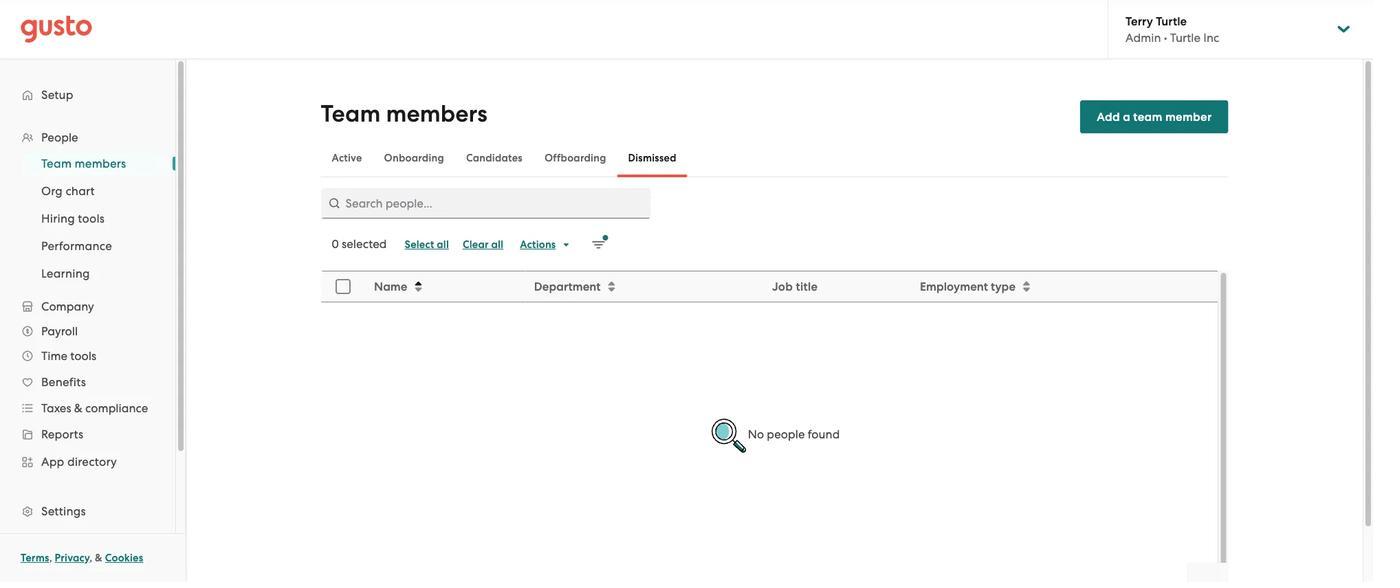 Task type: vqa. For each thing, say whether or not it's contained in the screenshot.
the leftmost "A"
no



Task type: describe. For each thing, give the bounding box(es) containing it.
& for compliance
[[74, 402, 82, 415]]

chart
[[66, 184, 95, 198]]

Select all rows on this page checkbox
[[328, 272, 358, 302]]

time tools
[[41, 349, 96, 363]]

time tools button
[[14, 344, 162, 369]]

0 selected status
[[332, 237, 387, 251]]

refer & earn
[[41, 532, 110, 546]]

taxes & compliance
[[41, 402, 148, 415]]

all for select all
[[437, 239, 449, 251]]

reports
[[41, 428, 84, 442]]

found
[[808, 428, 840, 442]]

tools for hiring tools
[[78, 212, 105, 226]]

company button
[[14, 294, 162, 319]]

refer & earn link
[[14, 527, 162, 552]]

tools for time tools
[[70, 349, 96, 363]]

team inside 'gusto navigation' element
[[41, 157, 72, 171]]

•
[[1164, 31, 1168, 45]]

job
[[772, 280, 793, 294]]

team members tab list
[[321, 139, 1229, 177]]

department
[[534, 280, 601, 294]]

privacy link
[[55, 552, 90, 565]]

list containing people
[[0, 125, 175, 583]]

inc
[[1204, 31, 1220, 45]]

name button
[[366, 272, 524, 301]]

team
[[1134, 110, 1163, 124]]

privacy
[[55, 552, 90, 565]]

employment type button
[[912, 272, 1218, 301]]

clear all
[[463, 239, 504, 251]]

org chart
[[41, 184, 95, 198]]

candidates button
[[455, 142, 534, 175]]

new notifications image
[[592, 235, 608, 252]]

select all
[[405, 239, 449, 251]]

offboarding
[[545, 152, 606, 164]]

time
[[41, 349, 67, 363]]

terms , privacy , & cookies
[[21, 552, 143, 565]]

gusto navigation element
[[0, 59, 175, 583]]

onboarding
[[384, 152, 444, 164]]

members inside 'gusto navigation' element
[[75, 157, 126, 171]]

setup link
[[14, 83, 162, 107]]

select all button
[[398, 234, 456, 256]]

team members inside list
[[41, 157, 126, 171]]

onboarding button
[[373, 142, 455, 175]]

selected
[[342, 237, 387, 251]]

app directory
[[41, 455, 117, 469]]

type
[[991, 280, 1016, 294]]

org chart link
[[25, 179, 162, 204]]

performance link
[[25, 234, 162, 259]]

setup
[[41, 88, 73, 102]]

candidates
[[466, 152, 523, 164]]

settings
[[41, 505, 86, 519]]

app
[[41, 455, 64, 469]]

0
[[332, 237, 339, 251]]

add
[[1097, 110, 1120, 124]]

home image
[[21, 15, 92, 43]]

dismissed
[[628, 152, 677, 164]]

clear
[[463, 239, 489, 251]]

select
[[405, 239, 434, 251]]



Task type: locate. For each thing, give the bounding box(es) containing it.
department button
[[526, 272, 763, 301]]

learning
[[41, 267, 90, 281]]

terry turtle admin • turtle inc
[[1126, 14, 1220, 45]]

employment type
[[920, 280, 1016, 294]]

0 horizontal spatial team
[[41, 157, 72, 171]]

cookies button
[[105, 550, 143, 567]]

tools down payroll dropdown button
[[70, 349, 96, 363]]

tools inside dropdown button
[[70, 349, 96, 363]]

2 list from the top
[[0, 150, 175, 288]]

reports link
[[14, 422, 162, 447]]

2 all from the left
[[491, 239, 504, 251]]

people
[[767, 428, 805, 442]]

org
[[41, 184, 63, 198]]

& inside dropdown button
[[74, 402, 82, 415]]

members up onboarding
[[386, 100, 487, 128]]

settings link
[[14, 499, 162, 524]]

tools up performance link
[[78, 212, 105, 226]]

list
[[0, 125, 175, 583], [0, 150, 175, 288]]

turtle
[[1156, 14, 1187, 28], [1171, 31, 1201, 45]]

hiring tools
[[41, 212, 105, 226]]

1 horizontal spatial members
[[386, 100, 487, 128]]

offboarding button
[[534, 142, 617, 175]]

a
[[1123, 110, 1131, 124]]

admin
[[1126, 31, 1161, 45]]

all inside button
[[437, 239, 449, 251]]

payroll button
[[14, 319, 162, 344]]

member
[[1166, 110, 1212, 124]]

0 horizontal spatial team members
[[41, 157, 126, 171]]

0 vertical spatial &
[[74, 402, 82, 415]]

team members
[[321, 100, 487, 128], [41, 157, 126, 171]]

name
[[374, 280, 407, 294]]

earn
[[84, 532, 110, 546]]

& up privacy
[[73, 532, 81, 546]]

members up org chart link at top
[[75, 157, 126, 171]]

list containing team members
[[0, 150, 175, 288]]

benefits
[[41, 376, 86, 389]]

title
[[796, 280, 818, 294]]

people
[[41, 131, 78, 144]]

add a team member button
[[1081, 100, 1229, 133]]

refer
[[41, 532, 70, 546]]

team
[[321, 100, 381, 128], [41, 157, 72, 171]]

compliance
[[85, 402, 148, 415]]

active button
[[321, 142, 373, 175]]

1 vertical spatial team
[[41, 157, 72, 171]]

add a team member
[[1097, 110, 1212, 124]]

app directory link
[[14, 450, 162, 475]]

no people found
[[748, 428, 840, 442]]

& right "taxes"
[[74, 402, 82, 415]]

actions button
[[513, 234, 578, 256]]

0 vertical spatial turtle
[[1156, 14, 1187, 28]]

people button
[[14, 125, 162, 150]]

1 horizontal spatial ,
[[90, 552, 92, 565]]

, down refer
[[49, 552, 52, 565]]

1 horizontal spatial team members
[[321, 100, 487, 128]]

1 all from the left
[[437, 239, 449, 251]]

0 vertical spatial team members
[[321, 100, 487, 128]]

team down people
[[41, 157, 72, 171]]

taxes & compliance button
[[14, 396, 162, 421]]

&
[[74, 402, 82, 415], [73, 532, 81, 546], [95, 552, 102, 565]]

0 horizontal spatial ,
[[49, 552, 52, 565]]

all right clear
[[491, 239, 504, 251]]

job title
[[772, 280, 818, 294]]

team members up onboarding
[[321, 100, 487, 128]]

company
[[41, 300, 94, 314]]

learning link
[[25, 261, 162, 286]]

payroll
[[41, 325, 78, 338]]

actions
[[520, 239, 556, 251]]

terms link
[[21, 552, 49, 565]]

team up the active button
[[321, 100, 381, 128]]

hiring
[[41, 212, 75, 226]]

2 , from the left
[[90, 552, 92, 565]]

0 selected
[[332, 237, 387, 251]]

1 horizontal spatial all
[[491, 239, 504, 251]]

all
[[437, 239, 449, 251], [491, 239, 504, 251]]

all right select
[[437, 239, 449, 251]]

benefits link
[[14, 370, 162, 395]]

employment
[[920, 280, 988, 294]]

hiring tools link
[[25, 206, 162, 231]]

1 , from the left
[[49, 552, 52, 565]]

members
[[386, 100, 487, 128], [75, 157, 126, 171]]

turtle up '•'
[[1156, 14, 1187, 28]]

tools
[[78, 212, 105, 226], [70, 349, 96, 363]]

cookies
[[105, 552, 143, 565]]

1 vertical spatial members
[[75, 157, 126, 171]]

0 horizontal spatial all
[[437, 239, 449, 251]]

terms
[[21, 552, 49, 565]]

directory
[[67, 455, 117, 469]]

active
[[332, 152, 362, 164]]

turtle right '•'
[[1171, 31, 1201, 45]]

terry
[[1126, 14, 1154, 28]]

2 vertical spatial &
[[95, 552, 102, 565]]

taxes
[[41, 402, 71, 415]]

0 vertical spatial team
[[321, 100, 381, 128]]

team members down people dropdown button at the top left of page
[[41, 157, 126, 171]]

1 horizontal spatial team
[[321, 100, 381, 128]]

& down earn
[[95, 552, 102, 565]]

Search people... field
[[321, 188, 651, 219]]

team members link
[[25, 151, 162, 176]]

all for clear all
[[491, 239, 504, 251]]

clear all button
[[456, 234, 511, 256]]

dismissed button
[[617, 142, 688, 175]]

1 vertical spatial tools
[[70, 349, 96, 363]]

0 horizontal spatial members
[[75, 157, 126, 171]]

& for earn
[[73, 532, 81, 546]]

, down refer & earn link
[[90, 552, 92, 565]]

0 vertical spatial tools
[[78, 212, 105, 226]]

1 vertical spatial &
[[73, 532, 81, 546]]

1 list from the top
[[0, 125, 175, 583]]

no
[[748, 428, 764, 442]]

,
[[49, 552, 52, 565], [90, 552, 92, 565]]

1 vertical spatial team members
[[41, 157, 126, 171]]

0 vertical spatial members
[[386, 100, 487, 128]]

1 vertical spatial turtle
[[1171, 31, 1201, 45]]

all inside button
[[491, 239, 504, 251]]

performance
[[41, 239, 112, 253]]



